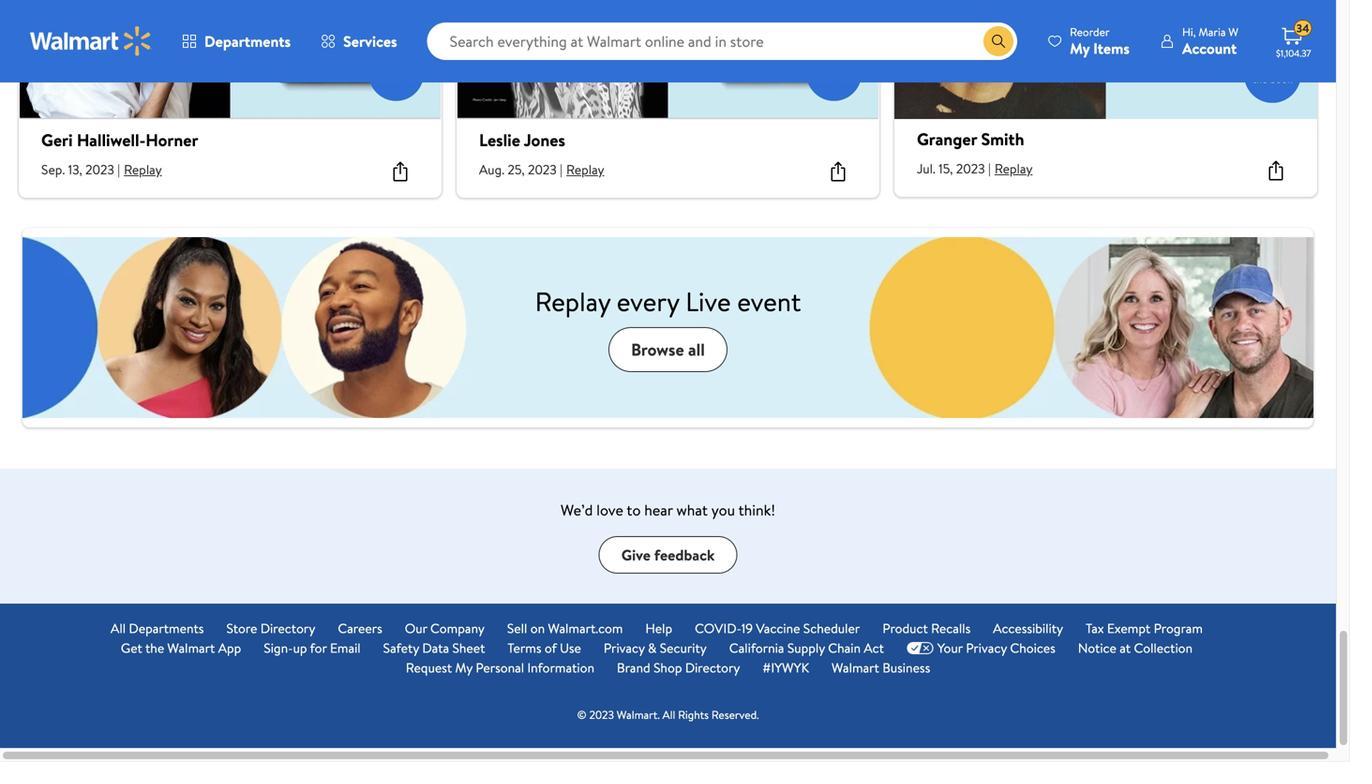 Task type: describe. For each thing, give the bounding box(es) containing it.
hear
[[645, 500, 673, 521]]

brand
[[617, 659, 651, 677]]

sell
[[507, 620, 528, 638]]

safety
[[383, 639, 419, 658]]

give feedback button
[[599, 537, 738, 574]]

careers
[[338, 620, 383, 638]]

to
[[627, 500, 641, 521]]

| for smith
[[989, 160, 991, 178]]

privacy & security link
[[604, 639, 707, 659]]

chain
[[829, 639, 861, 658]]

covid-19 vaccine scheduler
[[695, 620, 860, 638]]

company
[[431, 620, 485, 638]]

replay link for jones
[[563, 160, 605, 190]]

browse
[[631, 338, 684, 362]]

every
[[617, 283, 680, 320]]

sheet
[[453, 639, 485, 658]]

19
[[742, 620, 753, 638]]

use
[[560, 639, 581, 658]]

services
[[343, 31, 397, 52]]

| for halliwell-
[[117, 160, 120, 179]]

&
[[648, 639, 657, 658]]

replay link for halliwell-
[[120, 160, 162, 190]]

scheduler
[[804, 620, 860, 638]]

1 horizontal spatial walmart
[[832, 659, 880, 677]]

replay for smith
[[995, 160, 1033, 178]]

careers link
[[338, 619, 383, 639]]

tax
[[1086, 620, 1105, 638]]

replay for jones
[[567, 160, 605, 179]]

up
[[293, 639, 307, 658]]

accessibility
[[994, 620, 1064, 638]]

share actions image for geri halliwell-horner
[[389, 160, 412, 183]]

privacy & security
[[604, 639, 707, 658]]

the
[[145, 639, 164, 658]]

on
[[531, 620, 545, 638]]

california supply chain act link
[[730, 639, 885, 659]]

1 vertical spatial all
[[663, 707, 676, 723]]

give
[[622, 545, 651, 566]]

1 vertical spatial directory
[[686, 659, 741, 677]]

| for jones
[[560, 160, 563, 179]]

tax exempt program link
[[1086, 619, 1203, 639]]

reorder
[[1070, 24, 1110, 40]]

sign-
[[264, 639, 293, 658]]

we'd love to hear what you think!
[[561, 500, 776, 521]]

leslie
[[479, 129, 521, 152]]

tax exempt program get the walmart app
[[121, 620, 1203, 658]]

2023 for smith
[[957, 160, 986, 178]]

search icon image
[[992, 34, 1007, 49]]

recalls
[[932, 620, 971, 638]]

terms of use
[[508, 639, 581, 658]]

personal
[[476, 659, 525, 677]]

terms
[[508, 639, 542, 658]]

sell on walmart.com link
[[507, 619, 623, 639]]

w
[[1229, 24, 1239, 40]]

my inside the reorder my items
[[1070, 38, 1090, 59]]

give feedback
[[622, 545, 715, 566]]

exempt
[[1108, 620, 1151, 638]]

covid-
[[695, 620, 742, 638]]

choices
[[1011, 639, 1056, 658]]

reserved.
[[712, 707, 759, 723]]

walmart inside tax exempt program get the walmart app
[[167, 639, 215, 658]]

replay every live event
[[535, 283, 802, 320]]

2023 for halliwell-
[[85, 160, 114, 179]]

share actions image for leslie jones
[[827, 160, 850, 183]]

shop
[[654, 659, 682, 677]]

aug. 25, 2023 | replay
[[479, 160, 605, 179]]

product recalls link
[[883, 619, 971, 639]]

program
[[1154, 620, 1203, 638]]

terms of use link
[[508, 639, 581, 659]]

#iywyk link
[[763, 659, 810, 678]]

departments inside all departments link
[[129, 620, 204, 638]]

act
[[864, 639, 885, 658]]

business
[[883, 659, 931, 677]]

store directory
[[226, 620, 315, 638]]

our
[[405, 620, 427, 638]]

hi, maria w account
[[1183, 24, 1239, 59]]

$1,104.37
[[1277, 47, 1312, 60]]

all departments link
[[111, 619, 204, 639]]

request my personal information link
[[406, 659, 595, 678]]

product recalls
[[883, 620, 971, 638]]

our company
[[405, 620, 485, 638]]

maria
[[1199, 24, 1227, 40]]

vaccine
[[756, 620, 801, 638]]

store directory link
[[226, 619, 315, 639]]

get
[[121, 639, 142, 658]]



Task type: vqa. For each thing, say whether or not it's contained in the screenshot.
Give feedback
yes



Task type: locate. For each thing, give the bounding box(es) containing it.
walmart image
[[19, 0, 442, 120], [457, 0, 880, 120], [895, 0, 1318, 119], [30, 26, 152, 56]]

directory
[[261, 620, 315, 638], [686, 659, 741, 677]]

accessibility link
[[994, 619, 1064, 639]]

0 vertical spatial walmart
[[167, 639, 215, 658]]

services button
[[306, 19, 412, 64]]

1 privacy from the left
[[604, 639, 645, 658]]

california supply chain act
[[730, 639, 885, 658]]

0 horizontal spatial all
[[111, 620, 126, 638]]

walmart right the
[[167, 639, 215, 658]]

1 vertical spatial walmart
[[832, 659, 880, 677]]

what
[[677, 500, 708, 521]]

account
[[1183, 38, 1238, 59]]

sign-up for email
[[264, 639, 361, 658]]

replay for halliwell-
[[124, 160, 162, 179]]

notice at collection request my personal information
[[406, 639, 1193, 677]]

my left items
[[1070, 38, 1090, 59]]

replay left the every
[[535, 283, 611, 320]]

security
[[660, 639, 707, 658]]

Search search field
[[427, 23, 1018, 60]]

replay link down smith
[[991, 160, 1033, 190]]

#iywyk
[[763, 659, 810, 677]]

your
[[938, 639, 963, 658]]

sep. 13, 2023 | replay
[[41, 160, 162, 179]]

2 horizontal spatial |
[[989, 160, 991, 178]]

leslie jones
[[479, 129, 566, 152]]

help
[[646, 620, 673, 638]]

your privacy choices
[[938, 639, 1056, 658]]

jones
[[524, 129, 566, 152]]

privacy up brand
[[604, 639, 645, 658]]

|
[[989, 160, 991, 178], [117, 160, 120, 179], [560, 160, 563, 179]]

1 vertical spatial my
[[455, 659, 473, 677]]

34
[[1297, 20, 1310, 36]]

walmart image for leslie jones
[[457, 0, 880, 120]]

2 horizontal spatial replay link
[[991, 160, 1033, 190]]

| down smith
[[989, 160, 991, 178]]

you
[[712, 500, 735, 521]]

all
[[689, 338, 705, 362]]

1 horizontal spatial all
[[663, 707, 676, 723]]

my down sheet
[[455, 659, 473, 677]]

departments inside dropdown button
[[204, 31, 291, 52]]

directory up sign-
[[261, 620, 315, 638]]

0 horizontal spatial my
[[455, 659, 473, 677]]

2 privacy from the left
[[966, 639, 1007, 658]]

replay down smith
[[995, 160, 1033, 178]]

privacy inside privacy & security link
[[604, 639, 645, 658]]

walmart business link
[[832, 659, 931, 678]]

walmart.
[[617, 707, 660, 723]]

store
[[226, 620, 257, 638]]

get the walmart app link
[[121, 639, 241, 659]]

privacy inside your privacy choices link
[[966, 639, 1007, 658]]

0 horizontal spatial |
[[117, 160, 120, 179]]

items
[[1094, 38, 1130, 59]]

0 horizontal spatial replay link
[[120, 160, 162, 190]]

0 vertical spatial all
[[111, 620, 126, 638]]

love
[[597, 500, 624, 521]]

share actions image
[[1265, 160, 1288, 182]]

1 horizontal spatial share actions image
[[827, 160, 850, 183]]

walmart
[[167, 639, 215, 658], [832, 659, 880, 677]]

all up get
[[111, 620, 126, 638]]

my inside notice at collection request my personal information
[[455, 659, 473, 677]]

directory down security
[[686, 659, 741, 677]]

walmart.com
[[548, 620, 623, 638]]

0 horizontal spatial directory
[[261, 620, 315, 638]]

1 horizontal spatial my
[[1070, 38, 1090, 59]]

replay link down jones
[[563, 160, 605, 190]]

replay down geri halliwell-horner
[[124, 160, 162, 179]]

email
[[330, 639, 361, 658]]

notice at collection link
[[1079, 639, 1193, 659]]

replay link down geri halliwell-horner
[[120, 160, 162, 190]]

horner
[[146, 129, 198, 152]]

help link
[[646, 619, 673, 639]]

information
[[528, 659, 595, 677]]

2023 right 13,
[[85, 160, 114, 179]]

©
[[577, 707, 587, 723]]

of
[[545, 639, 557, 658]]

privacy
[[604, 639, 645, 658], [966, 639, 1007, 658]]

departments button
[[167, 19, 306, 64]]

1 horizontal spatial departments
[[204, 31, 291, 52]]

for
[[310, 639, 327, 658]]

my
[[1070, 38, 1090, 59], [455, 659, 473, 677]]

2023 right ©
[[590, 707, 614, 723]]

think!
[[739, 500, 776, 521]]

walmart image for geri halliwell-horner
[[19, 0, 442, 120]]

app
[[218, 639, 241, 658]]

privacy choices icon image
[[907, 642, 934, 655]]

2023 for jones
[[528, 160, 557, 179]]

all left rights
[[663, 707, 676, 723]]

walmart business
[[832, 659, 931, 677]]

replay right 25,
[[567, 160, 605, 179]]

walmart image for granger smith
[[895, 0, 1318, 119]]

Walmart Site-Wide search field
[[427, 23, 1018, 60]]

walmart down chain on the bottom right of page
[[832, 659, 880, 677]]

25,
[[508, 160, 525, 179]]

share actions image left jul.
[[827, 160, 850, 183]]

0 horizontal spatial departments
[[129, 620, 204, 638]]

granger
[[917, 128, 978, 151]]

replay link
[[991, 160, 1033, 190], [120, 160, 162, 190], [563, 160, 605, 190]]

0 horizontal spatial share actions image
[[389, 160, 412, 183]]

0 horizontal spatial privacy
[[604, 639, 645, 658]]

browse all
[[631, 338, 705, 362]]

reorder my items
[[1070, 24, 1130, 59]]

share actions image left aug.
[[389, 160, 412, 183]]

halliwell-
[[77, 129, 146, 152]]

sep.
[[41, 160, 65, 179]]

0 horizontal spatial walmart
[[167, 639, 215, 658]]

brand shop directory
[[617, 659, 741, 677]]

1 vertical spatial departments
[[129, 620, 204, 638]]

| down jones
[[560, 160, 563, 179]]

2023 right 25,
[[528, 160, 557, 179]]

0 vertical spatial directory
[[261, 620, 315, 638]]

1 horizontal spatial directory
[[686, 659, 741, 677]]

brand shop directory link
[[617, 659, 741, 678]]

replay link for smith
[[991, 160, 1033, 190]]

1 horizontal spatial privacy
[[966, 639, 1007, 658]]

all departments
[[111, 620, 204, 638]]

geri halliwell-horner
[[41, 129, 198, 152]]

your privacy choices link
[[907, 639, 1056, 659]]

1 horizontal spatial |
[[560, 160, 563, 179]]

notice
[[1079, 639, 1117, 658]]

| down geri halliwell-horner
[[117, 160, 120, 179]]

replay every live event image
[[23, 228, 1314, 428]]

hi,
[[1183, 24, 1197, 40]]

jul. 15, 2023 | replay
[[917, 160, 1033, 178]]

share actions image
[[389, 160, 412, 183], [827, 160, 850, 183]]

15,
[[939, 160, 953, 178]]

collection
[[1135, 639, 1193, 658]]

0 vertical spatial my
[[1070, 38, 1090, 59]]

covid-19 vaccine scheduler link
[[695, 619, 860, 639]]

data
[[422, 639, 449, 658]]

product
[[883, 620, 929, 638]]

aug.
[[479, 160, 505, 179]]

0 vertical spatial departments
[[204, 31, 291, 52]]

safety data sheet link
[[383, 639, 485, 659]]

1 share actions image from the left
[[389, 160, 412, 183]]

browse all link
[[609, 327, 728, 372]]

feedback
[[655, 545, 715, 566]]

our company link
[[405, 619, 485, 639]]

privacy right your
[[966, 639, 1007, 658]]

1 horizontal spatial replay link
[[563, 160, 605, 190]]

event
[[738, 283, 802, 320]]

2 share actions image from the left
[[827, 160, 850, 183]]

2023 right 15,
[[957, 160, 986, 178]]

replay
[[995, 160, 1033, 178], [124, 160, 162, 179], [567, 160, 605, 179], [535, 283, 611, 320]]



